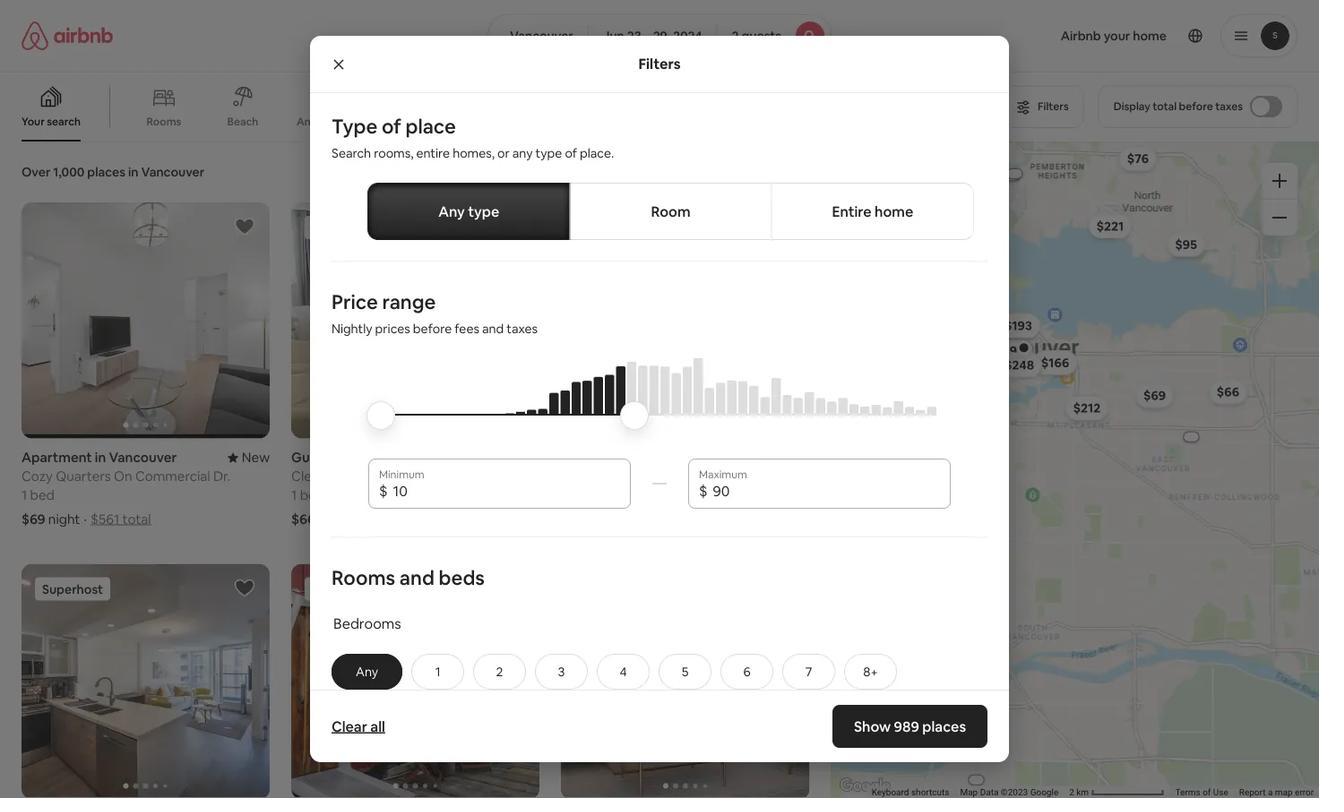 Task type: describe. For each thing, give the bounding box(es) containing it.
beach
[[227, 115, 258, 129]]

search
[[332, 145, 371, 161]]

commercial
[[135, 468, 210, 485]]

map
[[960, 787, 978, 798]]

989
[[894, 717, 919, 736]]

night
[[48, 511, 80, 528]]

apartment for apartment in vancouver
[[561, 449, 632, 466]]

1 for 1
[[435, 664, 440, 680]]

any type
[[438, 202, 499, 220]]

2 · from the left
[[631, 511, 634, 528]]

homes,
[[453, 145, 495, 161]]

4.89 out of 5 average rating,  19 reviews image
[[741, 449, 810, 466]]

before inside button
[[1179, 99, 1213, 113]]

show
[[854, 717, 891, 736]]

shortcuts
[[911, 787, 949, 798]]

4.89 (19)
[[755, 449, 810, 466]]

23
[[627, 28, 641, 44]]

report a map error link
[[1239, 787, 1314, 798]]

2 km button
[[1064, 786, 1170, 798]]

beds
[[439, 565, 485, 590]]

2 guests
[[732, 28, 781, 44]]

$123 button
[[901, 402, 944, 427]]

1 for 1 bed $66
[[291, 486, 297, 504]]

data
[[980, 787, 999, 798]]

amazing for amazing views
[[297, 114, 341, 128]]

add to wishlist: condo in vancouver image
[[234, 577, 256, 599]]

on
[[114, 468, 132, 485]]

any for any
[[356, 664, 378, 680]]

show 989 places link
[[832, 705, 988, 748]]

$66 inside 1 bed $66
[[291, 511, 315, 528]]

type of place search rooms, entire homes, or any type of place.
[[332, 113, 614, 161]]

vancouver inside apartment in vancouver cozy quarters on commercial dr. 1 bed $69 night · $561 total
[[109, 449, 177, 466]]

any button
[[332, 654, 402, 690]]

apartment for apartment in vancouver cozy quarters on commercial dr. 1 bed $69 night · $561 total
[[22, 449, 92, 466]]

add to wishlist: guest suite in vancouver image
[[504, 216, 525, 237]]

$76
[[1127, 151, 1149, 167]]

4.85
[[477, 449, 504, 466]]

any for any type
[[438, 202, 465, 220]]

jun 23 – 29, 2024
[[603, 28, 702, 44]]

$212 button
[[1065, 396, 1108, 421]]

$221 button
[[1088, 214, 1132, 239]]

$ for 1st $ text box from right
[[699, 482, 708, 500]]

of for terms
[[1203, 787, 1211, 798]]

and inside price range nightly prices before fees and taxes
[[482, 321, 504, 337]]

$196
[[996, 343, 1024, 359]]

(19)
[[785, 449, 810, 466]]

place.
[[580, 145, 614, 161]]

over 1,000 places in vancouver
[[22, 164, 205, 180]]

entire
[[416, 145, 450, 161]]

$123
[[909, 407, 936, 423]]

tab list inside filters dialog
[[367, 183, 974, 240]]

8+
[[863, 664, 878, 680]]

44% of stays are available in the price range you selected. image
[[383, 358, 937, 466]]

places for 989
[[922, 717, 966, 736]]

display
[[1114, 99, 1150, 113]]

report
[[1239, 787, 1266, 798]]

room button
[[569, 183, 772, 240]]

any element
[[350, 664, 384, 680]]

suite
[[333, 449, 364, 466]]

show 989 places
[[854, 717, 966, 736]]

total inside apartment in vancouver cozy quarters on commercial dr. 1 bed $69 night · $561 total
[[122, 511, 151, 528]]

$221
[[1096, 218, 1124, 234]]

jun
[[603, 28, 624, 44]]

$216
[[1001, 317, 1029, 333]]

over
[[22, 164, 50, 180]]

filters dialog
[[310, 36, 1009, 798]]

8+ button
[[844, 654, 897, 690]]

map data ©2023 google
[[960, 787, 1058, 798]]

report a map error
[[1239, 787, 1314, 798]]

$95
[[1175, 237, 1197, 253]]

bed inside apartment in vancouver cozy quarters on commercial dr. 1 bed $69 night · $561 total
[[30, 486, 55, 504]]

(167)
[[507, 449, 540, 466]]

$76 button
[[1119, 146, 1157, 171]]

range
[[382, 289, 436, 315]]

use
[[1213, 787, 1228, 798]]

2 for 2 km
[[1069, 787, 1074, 798]]

rooms for rooms
[[147, 115, 181, 129]]

all
[[370, 717, 385, 736]]

guest
[[291, 449, 330, 466]]

$66 button
[[1208, 380, 1247, 405]]

$166 button
[[1033, 350, 1077, 375]]

zoom in image
[[1273, 174, 1287, 188]]

0 horizontal spatial and
[[400, 565, 434, 590]]

error
[[1295, 787, 1314, 798]]

$221 $95
[[1096, 218, 1197, 253]]

$193
[[1004, 318, 1032, 334]]

$248
[[1004, 357, 1034, 373]]

any
[[512, 145, 533, 161]]

$248 button
[[996, 353, 1042, 378]]

km
[[1076, 787, 1089, 798]]

4.89
[[755, 449, 782, 466]]

display total before taxes
[[1114, 99, 1243, 113]]

3 button
[[535, 654, 588, 690]]

new
[[242, 449, 270, 466]]

entire home button
[[771, 183, 974, 240]]

8+ element
[[863, 664, 878, 680]]

2 guests button
[[717, 14, 832, 57]]

a
[[1268, 787, 1273, 798]]

5
[[682, 664, 689, 680]]

$212
[[1073, 400, 1100, 416]]

2 for 2 guests
[[732, 28, 739, 44]]

$95 button
[[1167, 232, 1205, 257]]

4.85 (167)
[[477, 449, 540, 466]]

apartment in vancouver cozy quarters on commercial dr. 1 bed $69 night · $561 total
[[22, 449, 230, 528]]

$193 button
[[996, 313, 1040, 338]]



Task type: vqa. For each thing, say whether or not it's contained in the screenshot.
flexible button
no



Task type: locate. For each thing, give the bounding box(es) containing it.
$ down apartment in vancouver
[[699, 482, 708, 500]]

bed inside 1 bed $66
[[300, 486, 324, 504]]

places inside filters dialog
[[922, 717, 966, 736]]

1 vertical spatial total
[[122, 511, 151, 528]]

1 horizontal spatial of
[[565, 145, 577, 161]]

1 horizontal spatial 2
[[732, 28, 739, 44]]

filters
[[638, 55, 681, 73]]

zoom out image
[[1273, 211, 1287, 225]]

6 button
[[721, 654, 773, 690]]

0 vertical spatial of
[[382, 113, 401, 139]]

vancouver inside button
[[510, 28, 573, 44]]

0 vertical spatial 2
[[732, 28, 739, 44]]

$196 $166
[[996, 343, 1069, 371]]

$561
[[90, 511, 119, 528]]

rooms
[[147, 115, 181, 129], [332, 565, 395, 590]]

your
[[22, 115, 45, 129]]

rooms inside filters dialog
[[332, 565, 395, 590]]

1 vertical spatial of
[[565, 145, 577, 161]]

1 vertical spatial taxes
[[507, 321, 538, 337]]

$69 right the $212 button
[[1143, 388, 1166, 404]]

of up rooms,
[[382, 113, 401, 139]]

1 horizontal spatial $
[[699, 482, 708, 500]]

apartment inside apartment in vancouver cozy quarters on commercial dr. 1 bed $69 night · $561 total
[[22, 449, 92, 466]]

place
[[406, 113, 456, 139]]

2 inside 2 button
[[496, 664, 503, 680]]

2 apartment from the left
[[561, 449, 632, 466]]

2 right 1 button
[[496, 664, 503, 680]]

6
[[743, 664, 751, 680]]

1 horizontal spatial taxes
[[1215, 99, 1243, 113]]

$66 right $69 'button'
[[1217, 384, 1239, 400]]

rooms for rooms and beds
[[332, 565, 395, 590]]

bed down cozy
[[30, 486, 55, 504]]

1 horizontal spatial bed
[[300, 486, 324, 504]]

0 vertical spatial any
[[438, 202, 465, 220]]

1 bed from the left
[[30, 486, 55, 504]]

1 horizontal spatial total
[[1153, 99, 1177, 113]]

$69
[[1143, 388, 1166, 404], [22, 511, 45, 528]]

room
[[651, 202, 691, 220]]

1 $ text field from the left
[[393, 482, 620, 500]]

taxes inside display total before taxes button
[[1215, 99, 1243, 113]]

type left add to wishlist: guest suite in vancouver 'icon'
[[468, 202, 499, 220]]

$69 button
[[1135, 383, 1174, 408]]

$561 total button
[[90, 511, 151, 528]]

0 horizontal spatial $ text field
[[393, 482, 620, 500]]

· down apartment in vancouver
[[631, 511, 634, 528]]

any down bedrooms
[[356, 664, 378, 680]]

$
[[379, 482, 388, 500], [699, 482, 708, 500]]

1 horizontal spatial any
[[438, 202, 465, 220]]

0 horizontal spatial $66
[[291, 511, 315, 528]]

5 button
[[659, 654, 712, 690]]

1 vertical spatial $66
[[291, 511, 315, 528]]

· left $561 on the bottom left of the page
[[84, 511, 87, 528]]

bed down the guest
[[300, 486, 324, 504]]

1 vertical spatial places
[[922, 717, 966, 736]]

0 horizontal spatial amazing
[[297, 114, 341, 128]]

amazing
[[297, 114, 341, 128], [401, 115, 446, 129]]

in
[[128, 164, 138, 180], [95, 449, 106, 466], [366, 449, 378, 466], [635, 449, 646, 466]]

any down entire
[[438, 202, 465, 220]]

1 vertical spatial rooms
[[332, 565, 395, 590]]

add to wishlist: apartment in vancouver image
[[234, 216, 256, 237]]

tab list
[[367, 183, 974, 240]]

0 horizontal spatial total
[[122, 511, 151, 528]]

terms of use link
[[1175, 787, 1228, 798]]

0 horizontal spatial places
[[87, 164, 125, 180]]

cozy
[[22, 468, 53, 485]]

0 vertical spatial $69
[[1143, 388, 1166, 404]]

any type button
[[367, 183, 570, 240]]

rooms up bedrooms
[[332, 565, 395, 590]]

$69 inside 'button'
[[1143, 388, 1166, 404]]

amazing up entire
[[401, 115, 446, 129]]

2 $ text field from the left
[[713, 482, 940, 500]]

1 horizontal spatial rooms
[[332, 565, 395, 590]]

new place to stay image
[[228, 449, 270, 466]]

type inside any type button
[[468, 202, 499, 220]]

fees
[[455, 321, 479, 337]]

type inside "type of place search rooms, entire homes, or any type of place."
[[535, 145, 562, 161]]

7 button
[[782, 654, 835, 690]]

clear all button
[[323, 709, 394, 745]]

rooms up over 1,000 places in vancouver
[[147, 115, 181, 129]]

$ text field
[[393, 482, 620, 500], [713, 482, 940, 500]]

1 horizontal spatial and
[[482, 321, 504, 337]]

guests
[[742, 28, 781, 44]]

type
[[332, 113, 377, 139]]

guest suite in vancouver
[[291, 449, 448, 466]]

3
[[558, 664, 565, 680]]

2 left km
[[1069, 787, 1074, 798]]

before right display
[[1179, 99, 1213, 113]]

and right fees
[[482, 321, 504, 337]]

0 vertical spatial places
[[87, 164, 125, 180]]

0 horizontal spatial ·
[[84, 511, 87, 528]]

None search field
[[488, 14, 832, 57]]

1 button
[[411, 654, 464, 690]]

$196 button
[[988, 338, 1033, 363]]

$216 button
[[993, 313, 1037, 338]]

0 horizontal spatial rooms
[[147, 115, 181, 129]]

profile element
[[853, 0, 1298, 72]]

·
[[84, 511, 87, 528], [631, 511, 634, 528]]

terms
[[1175, 787, 1200, 798]]

of for type
[[382, 113, 401, 139]]

total right $561 on the bottom left of the page
[[122, 511, 151, 528]]

group containing amazing views
[[0, 72, 990, 142]]

1 horizontal spatial before
[[1179, 99, 1213, 113]]

add to wishlist: apartment in vancouver image
[[774, 216, 795, 237]]

before left fees
[[413, 321, 452, 337]]

terms of use
[[1175, 787, 1228, 798]]

1 horizontal spatial type
[[535, 145, 562, 161]]

google
[[1030, 787, 1058, 798]]

0 vertical spatial before
[[1179, 99, 1213, 113]]

1 vertical spatial $69
[[22, 511, 45, 528]]

0 horizontal spatial of
[[382, 113, 401, 139]]

amazing for amazing pools
[[401, 115, 446, 129]]

total right display
[[1153, 99, 1177, 113]]

apartment up cozy
[[22, 449, 92, 466]]

2 km
[[1069, 787, 1091, 798]]

1 left 2 button on the left
[[435, 664, 440, 680]]

group
[[0, 72, 990, 142], [22, 203, 270, 438], [291, 203, 540, 438], [561, 203, 810, 438], [22, 564, 270, 798], [291, 564, 540, 798], [561, 564, 810, 798]]

0 horizontal spatial $
[[379, 482, 388, 500]]

7
[[805, 664, 812, 680]]

$66 down the guest
[[291, 511, 315, 528]]

1 horizontal spatial $66
[[1217, 384, 1239, 400]]

1 horizontal spatial 1
[[291, 486, 297, 504]]

clear all
[[332, 717, 385, 736]]

places for 1,000
[[87, 164, 125, 180]]

$ text field down 4.85 (167)
[[393, 482, 620, 500]]

of left place.
[[565, 145, 577, 161]]

$66
[[1217, 384, 1239, 400], [291, 511, 315, 528]]

2 inside 2 km button
[[1069, 787, 1074, 798]]

google map
showing 27 stays. region
[[831, 142, 1319, 798]]

vancouver
[[510, 28, 573, 44], [141, 164, 205, 180], [109, 449, 177, 466], [380, 449, 448, 466], [649, 449, 716, 466]]

1
[[22, 486, 27, 504], [291, 486, 297, 504], [435, 664, 440, 680]]

2
[[732, 28, 739, 44], [496, 664, 503, 680], [1069, 787, 1074, 798]]

places right 989
[[922, 717, 966, 736]]

0 vertical spatial type
[[535, 145, 562, 161]]

1 vertical spatial before
[[413, 321, 452, 337]]

0 horizontal spatial any
[[356, 664, 378, 680]]

1 vertical spatial 2
[[496, 664, 503, 680]]

· inside apartment in vancouver cozy quarters on commercial dr. 1 bed $69 night · $561 total
[[84, 511, 87, 528]]

2 vertical spatial 2
[[1069, 787, 1074, 798]]

taxes inside price range nightly prices before fees and taxes
[[507, 321, 538, 337]]

1 inside apartment in vancouver cozy quarters on commercial dr. 1 bed $69 night · $561 total
[[22, 486, 27, 504]]

bedrooms
[[333, 614, 401, 633]]

in inside apartment in vancouver cozy quarters on commercial dr. 1 bed $69 night · $561 total
[[95, 449, 106, 466]]

4.85 out of 5 average rating,  167 reviews image
[[463, 449, 540, 466]]

2 horizontal spatial of
[[1203, 787, 1211, 798]]

0 vertical spatial $66
[[1217, 384, 1239, 400]]

1 horizontal spatial apartment
[[561, 449, 632, 466]]

of
[[382, 113, 401, 139], [565, 145, 577, 161], [1203, 787, 1211, 798]]

0 horizontal spatial bed
[[30, 486, 55, 504]]

4 button
[[597, 654, 650, 690]]

dr.
[[213, 468, 230, 485]]

amazing views
[[297, 114, 372, 128]]

pools
[[448, 115, 476, 129]]

2 inside 2 guests button
[[732, 28, 739, 44]]

type right any
[[535, 145, 562, 161]]

1 $ from the left
[[379, 482, 388, 500]]

entire
[[832, 202, 872, 220]]

any inside "tab list"
[[438, 202, 465, 220]]

2 horizontal spatial 1
[[435, 664, 440, 680]]

prices
[[375, 321, 410, 337]]

$69 inside apartment in vancouver cozy quarters on commercial dr. 1 bed $69 night · $561 total
[[22, 511, 45, 528]]

2 for 2
[[496, 664, 503, 680]]

1 horizontal spatial ·
[[631, 511, 634, 528]]

1 · from the left
[[84, 511, 87, 528]]

1 horizontal spatial places
[[922, 717, 966, 736]]

$69 left night
[[22, 511, 45, 528]]

nightly
[[332, 321, 372, 337]]

0 horizontal spatial taxes
[[507, 321, 538, 337]]

$ text field down (19)
[[713, 482, 940, 500]]

total inside display total before taxes button
[[1153, 99, 1177, 113]]

2 $ from the left
[[699, 482, 708, 500]]

29,
[[653, 28, 670, 44]]

0 horizontal spatial 1
[[22, 486, 27, 504]]

$66 inside button
[[1217, 384, 1239, 400]]

1 vertical spatial and
[[400, 565, 434, 590]]

0 horizontal spatial $69
[[22, 511, 45, 528]]

before inside price range nightly prices before fees and taxes
[[413, 321, 452, 337]]

1 down cozy
[[22, 486, 27, 504]]

of left use
[[1203, 787, 1211, 798]]

quarters
[[56, 468, 111, 485]]

keyboard shortcuts
[[872, 787, 949, 798]]

$ for first $ text box
[[379, 482, 388, 500]]

type
[[535, 145, 562, 161], [468, 202, 499, 220]]

1 vertical spatial any
[[356, 664, 378, 680]]

1 horizontal spatial $ text field
[[713, 482, 940, 500]]

2 left 'guests'
[[732, 28, 739, 44]]

0 vertical spatial total
[[1153, 99, 1177, 113]]

bed
[[30, 486, 55, 504], [300, 486, 324, 504]]

tab list containing any type
[[367, 183, 974, 240]]

1 apartment from the left
[[22, 449, 92, 466]]

2 vertical spatial of
[[1203, 787, 1211, 798]]

google image
[[836, 775, 895, 798]]

keyboard
[[872, 787, 909, 798]]

amazing pools
[[401, 115, 476, 129]]

1 down the guest
[[291, 486, 297, 504]]

0 horizontal spatial before
[[413, 321, 452, 337]]

0 horizontal spatial type
[[468, 202, 499, 220]]

apartment in vancouver
[[561, 449, 716, 466]]

keyboard shortcuts button
[[872, 786, 949, 798]]

1 vertical spatial type
[[468, 202, 499, 220]]

$ down guest suite in vancouver
[[379, 482, 388, 500]]

places right 1,000
[[87, 164, 125, 180]]

0 vertical spatial taxes
[[1215, 99, 1243, 113]]

price
[[332, 289, 378, 315]]

1 horizontal spatial $69
[[1143, 388, 1166, 404]]

0 horizontal spatial 2
[[496, 664, 503, 680]]

total
[[1153, 99, 1177, 113], [122, 511, 151, 528]]

before
[[1179, 99, 1213, 113], [413, 321, 452, 337]]

rooms and beds
[[332, 565, 485, 590]]

amazing left 'views'
[[297, 114, 341, 128]]

apartment right (167)
[[561, 449, 632, 466]]

1 inside button
[[435, 664, 440, 680]]

none search field containing vancouver
[[488, 14, 832, 57]]

jun 23 – 29, 2024 button
[[588, 14, 717, 57]]

2 bed from the left
[[300, 486, 324, 504]]

1 horizontal spatial amazing
[[401, 115, 446, 129]]

your search
[[22, 115, 81, 129]]

0 horizontal spatial apartment
[[22, 449, 92, 466]]

and left beds
[[400, 565, 434, 590]]

0 vertical spatial and
[[482, 321, 504, 337]]

4
[[620, 664, 627, 680]]

0 vertical spatial rooms
[[147, 115, 181, 129]]

1 inside 1 bed $66
[[291, 486, 297, 504]]

2 horizontal spatial 2
[[1069, 787, 1074, 798]]



